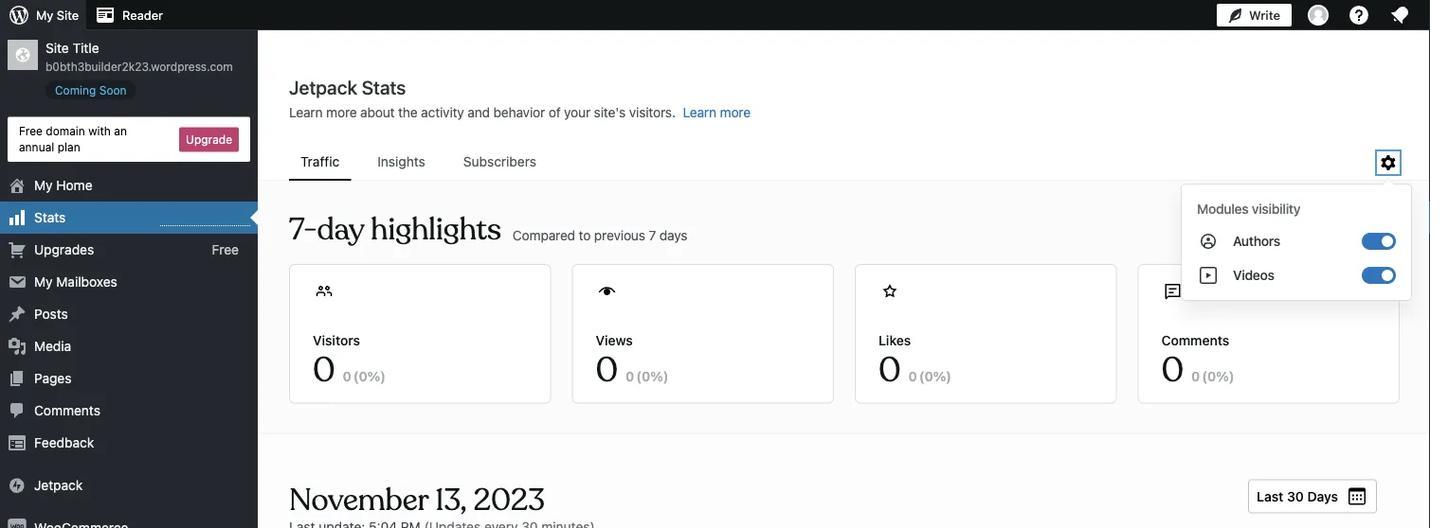 Task type: locate. For each thing, give the bounding box(es) containing it.
1 %) from the left
[[367, 369, 386, 384]]

0 vertical spatial comments
[[1161, 333, 1229, 348]]

title
[[73, 40, 99, 56]]

with
[[88, 125, 111, 138]]

2 vertical spatial my
[[34, 274, 53, 290]]

views
[[596, 333, 633, 348]]

2 %) from the left
[[650, 369, 669, 384]]

%) for likes 0 0 ( 0 %)
[[933, 369, 951, 384]]

3 %) from the left
[[933, 369, 951, 384]]

site up title
[[57, 8, 79, 22]]

stats
[[34, 210, 66, 226]]

modules
[[1197, 201, 1249, 217]]

jetpack link
[[0, 470, 258, 502]]

subscribers
[[463, 154, 536, 170]]

1 vertical spatial comments
[[34, 403, 100, 419]]

my up posts on the bottom left of the page
[[34, 274, 53, 290]]

1 horizontal spatial free
[[212, 242, 239, 258]]

my for my home
[[34, 178, 53, 193]]

my for my mailboxes
[[34, 274, 53, 290]]

menu
[[289, 145, 1377, 181]]

posts
[[34, 307, 68, 322]]

subscribers link
[[452, 145, 548, 179]]

my home
[[34, 178, 92, 193]]

insights
[[377, 154, 425, 170]]

learn more
[[683, 105, 751, 120]]

comments inside comments 0 0 ( 0 %)
[[1161, 333, 1229, 348]]

views 0 0 ( 0 %)
[[596, 333, 669, 393]]

13,
[[435, 481, 467, 520]]

menu inside jetpack stats main content
[[289, 145, 1377, 181]]

( for likes 0 0 ( 0 %)
[[919, 369, 924, 384]]

videos
[[1233, 268, 1274, 283]]

site
[[57, 8, 79, 22], [45, 40, 69, 56]]

0
[[313, 349, 335, 393], [596, 349, 618, 393], [879, 349, 901, 393], [1161, 349, 1184, 393], [343, 369, 351, 384], [359, 369, 367, 384], [626, 369, 634, 384], [642, 369, 650, 384], [909, 369, 917, 384], [924, 369, 933, 384], [1191, 369, 1200, 384], [1207, 369, 1216, 384]]

authors
[[1233, 234, 1280, 249]]

november 13, 2023
[[289, 481, 545, 520]]

4 %) from the left
[[1216, 369, 1234, 384]]

free for free domain with an annual plan
[[19, 125, 43, 138]]

4 ( from the left
[[1202, 369, 1207, 384]]

0 horizontal spatial comments
[[34, 403, 100, 419]]

comments for comments 0 0 ( 0 %)
[[1161, 333, 1229, 348]]

free domain with an annual plan
[[19, 125, 127, 154]]

highlights
[[371, 211, 501, 249]]

%) inside likes 0 0 ( 0 %)
[[933, 369, 951, 384]]

1 vertical spatial my
[[34, 178, 53, 193]]

2 ( from the left
[[636, 369, 642, 384]]

soon
[[99, 83, 127, 97]]

help image
[[1348, 4, 1370, 27]]

tooltip
[[1171, 174, 1412, 301]]

of
[[548, 105, 561, 120]]

( inside likes 0 0 ( 0 %)
[[919, 369, 924, 384]]

visitors.
[[629, 105, 676, 120]]

comments link
[[0, 395, 258, 427]]

visitors
[[313, 333, 360, 348]]

compared to previous 7 days
[[513, 227, 687, 243]]

site title b0bth3builder2k23.wordpress.com
[[45, 40, 233, 73]]

comments
[[1161, 333, 1229, 348], [34, 403, 100, 419]]

free inside the free domain with an annual plan
[[19, 125, 43, 138]]

site left title
[[45, 40, 69, 56]]

free down highest hourly views 0 image
[[212, 242, 239, 258]]

manage your notifications image
[[1388, 4, 1411, 27]]

( for visitors 0 0 ( 0 %)
[[353, 369, 359, 384]]

free up annual plan
[[19, 125, 43, 138]]

learn more link
[[683, 105, 751, 120]]

stats link
[[0, 202, 258, 234]]

jetpack
[[34, 478, 83, 494]]

november
[[289, 481, 428, 520]]

menu containing traffic
[[289, 145, 1377, 181]]

0 vertical spatial my
[[36, 8, 53, 22]]

%) inside views 0 0 ( 0 %)
[[650, 369, 669, 384]]

to
[[579, 227, 591, 243]]

2 img image from the top
[[8, 519, 27, 529]]

%) inside visitors 0 0 ( 0 %)
[[367, 369, 386, 384]]

0 vertical spatial img image
[[8, 477, 27, 496]]

( inside comments 0 0 ( 0 %)
[[1202, 369, 1207, 384]]

my profile image
[[1308, 5, 1329, 26]]

1 vertical spatial free
[[212, 242, 239, 258]]

1 ( from the left
[[353, 369, 359, 384]]

my
[[36, 8, 53, 22], [34, 178, 53, 193], [34, 274, 53, 290]]

1 vertical spatial site
[[45, 40, 69, 56]]

( inside visitors 0 0 ( 0 %)
[[353, 369, 359, 384]]

traffic
[[300, 154, 340, 170]]

3 ( from the left
[[919, 369, 924, 384]]

compared
[[513, 227, 575, 243]]

1 vertical spatial img image
[[8, 519, 27, 529]]

free
[[19, 125, 43, 138], [212, 242, 239, 258]]

b0bth3builder2k23.wordpress.com
[[45, 60, 233, 73]]

my left reader 'link'
[[36, 8, 53, 22]]

img image
[[8, 477, 27, 496], [8, 519, 27, 529]]

0 vertical spatial site
[[57, 8, 79, 22]]

my left home
[[34, 178, 53, 193]]

(
[[353, 369, 359, 384], [636, 369, 642, 384], [919, 369, 924, 384], [1202, 369, 1207, 384]]

my mailboxes
[[34, 274, 117, 290]]

last 30 days button
[[1248, 480, 1377, 514]]

( inside views 0 0 ( 0 %)
[[636, 369, 642, 384]]

1 horizontal spatial comments
[[1161, 333, 1229, 348]]

pages
[[34, 371, 72, 387]]

( for views 0 0 ( 0 %)
[[636, 369, 642, 384]]

jetpack stats learn more about the activity and behavior of your site's visitors. learn more
[[289, 76, 751, 120]]

my for my site
[[36, 8, 53, 22]]

my home link
[[0, 170, 258, 202]]

and
[[468, 105, 490, 120]]

0 vertical spatial free
[[19, 125, 43, 138]]

jetpack stats main content
[[259, 75, 1430, 529]]

%) inside comments 0 0 ( 0 %)
[[1216, 369, 1234, 384]]

%)
[[367, 369, 386, 384], [650, 369, 669, 384], [933, 369, 951, 384], [1216, 369, 1234, 384]]

visibility
[[1252, 201, 1301, 217]]

jetpack stats
[[289, 76, 406, 98]]

posts link
[[0, 299, 258, 331]]

1 img image from the top
[[8, 477, 27, 496]]

about
[[360, 105, 395, 120]]

traffic link
[[289, 145, 351, 179]]

0 horizontal spatial free
[[19, 125, 43, 138]]



Task type: describe. For each thing, give the bounding box(es) containing it.
write link
[[1217, 0, 1292, 30]]

coming soon
[[55, 83, 127, 97]]

%) for comments 0 0 ( 0 %)
[[1216, 369, 1234, 384]]

previous
[[594, 227, 645, 243]]

reader link
[[86, 0, 170, 30]]

home
[[56, 178, 92, 193]]

7-
[[289, 211, 317, 249]]

img image inside "jetpack" link
[[8, 477, 27, 496]]

feedback link
[[0, 427, 258, 460]]

7-day highlights
[[289, 211, 501, 249]]

domain
[[46, 125, 85, 138]]

upgrades
[[34, 242, 94, 258]]

reader
[[122, 8, 163, 22]]

7
[[649, 227, 656, 243]]

comments for comments
[[34, 403, 100, 419]]

highest hourly views 0 image
[[160, 214, 250, 227]]

mailboxes
[[56, 274, 117, 290]]

days
[[1307, 489, 1338, 505]]

coming
[[55, 83, 96, 97]]

your
[[564, 105, 590, 120]]

( for comments 0 0 ( 0 %)
[[1202, 369, 1207, 384]]

days
[[659, 227, 687, 243]]

media link
[[0, 331, 258, 363]]

likes
[[879, 333, 911, 348]]

day
[[317, 211, 364, 249]]

more
[[326, 105, 357, 120]]

free for free
[[212, 242, 239, 258]]

2023
[[474, 481, 545, 520]]

my site
[[36, 8, 79, 22]]

upgrade button
[[179, 127, 239, 152]]

my site link
[[0, 0, 86, 30]]

insights link
[[366, 145, 437, 179]]

modules visibility
[[1197, 201, 1301, 217]]

30
[[1287, 489, 1304, 505]]

tooltip containing modules visibility
[[1171, 174, 1412, 301]]

upgrade
[[186, 133, 232, 146]]

last
[[1257, 489, 1284, 505]]

activity
[[421, 105, 464, 120]]

media
[[34, 339, 71, 355]]

feedback
[[34, 436, 94, 451]]

annual plan
[[19, 141, 80, 154]]

an
[[114, 125, 127, 138]]

write
[[1249, 8, 1280, 22]]

likes 0 0 ( 0 %)
[[879, 333, 951, 393]]

%) for visitors 0 0 ( 0 %)
[[367, 369, 386, 384]]

my mailboxes link
[[0, 266, 258, 299]]

the
[[398, 105, 417, 120]]

pages link
[[0, 363, 258, 395]]

last 30 days
[[1257, 489, 1338, 505]]

comments 0 0 ( 0 %)
[[1161, 333, 1234, 393]]

behavior
[[493, 105, 545, 120]]

%) for views 0 0 ( 0 %)
[[650, 369, 669, 384]]

site's
[[594, 105, 626, 120]]

learn
[[289, 105, 323, 120]]

site inside site title b0bth3builder2k23.wordpress.com
[[45, 40, 69, 56]]

visitors 0 0 ( 0 %)
[[313, 333, 386, 393]]



Task type: vqa. For each thing, say whether or not it's contained in the screenshot.
close icon
no



